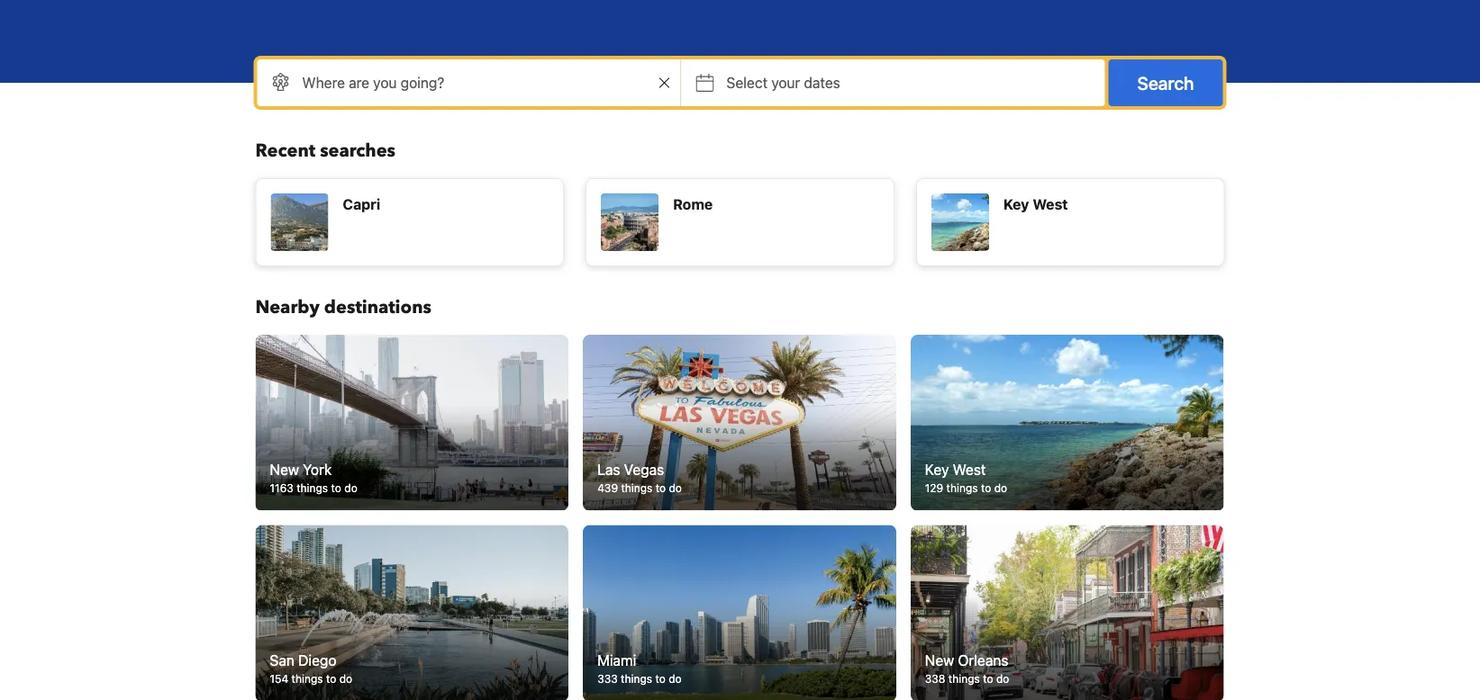 Task type: describe. For each thing, give the bounding box(es) containing it.
search
[[1137, 72, 1194, 93]]

york
[[303, 461, 332, 478]]

dates
[[804, 74, 840, 91]]

recent searches
[[255, 139, 396, 164]]

san diego image
[[255, 526, 569, 701]]

Where are you going? search field
[[257, 59, 681, 106]]

things for san diego
[[291, 673, 323, 686]]

things inside miami 333 things to do
[[621, 673, 652, 686]]

do for key west
[[994, 483, 1007, 495]]

san diego 154 things to do
[[270, 652, 352, 686]]

new for new orleans
[[925, 652, 954, 669]]

new york 1163 things to do
[[270, 461, 357, 495]]

things for new york
[[297, 483, 328, 495]]

333
[[597, 673, 618, 686]]

key west
[[1003, 196, 1068, 213]]

to for las vegas
[[656, 483, 666, 495]]

things for las vegas
[[621, 483, 653, 495]]

new orleans 338 things to do
[[925, 652, 1009, 686]]

1163
[[270, 483, 293, 495]]

west for key west
[[1033, 196, 1068, 213]]

do for new york
[[344, 483, 357, 495]]

key west image
[[911, 335, 1224, 511]]

do for las vegas
[[669, 483, 682, 495]]

recent
[[255, 139, 315, 164]]

do for san diego
[[339, 673, 352, 686]]

154
[[270, 673, 288, 686]]

las
[[597, 461, 620, 478]]

new for new york
[[270, 461, 299, 478]]

nearby
[[255, 295, 320, 320]]

miami image
[[583, 526, 896, 701]]

do inside miami 333 things to do
[[669, 673, 682, 686]]

las vegas image
[[583, 335, 896, 511]]

key for key west
[[1003, 196, 1029, 213]]

capri link
[[255, 178, 564, 267]]

to for new orleans
[[983, 673, 993, 686]]

things for key west
[[946, 483, 978, 495]]



Task type: locate. For each thing, give the bounding box(es) containing it.
things down diego
[[291, 673, 323, 686]]

to
[[331, 483, 341, 495], [656, 483, 666, 495], [981, 483, 991, 495], [326, 673, 336, 686], [655, 673, 666, 686], [983, 673, 993, 686]]

0 horizontal spatial key
[[925, 461, 949, 478]]

vegas
[[624, 461, 664, 478]]

to inside key west 129 things to do
[[981, 483, 991, 495]]

to for san diego
[[326, 673, 336, 686]]

to inside new orleans 338 things to do
[[983, 673, 993, 686]]

diego
[[298, 652, 336, 669]]

1 horizontal spatial key
[[1003, 196, 1029, 213]]

west for key west 129 things to do
[[953, 461, 986, 478]]

338
[[925, 673, 945, 686]]

things inside key west 129 things to do
[[946, 483, 978, 495]]

do inside las vegas 439 things to do
[[669, 483, 682, 495]]

to for key west
[[981, 483, 991, 495]]

key west 129 things to do
[[925, 461, 1007, 495]]

san
[[270, 652, 295, 669]]

rome link
[[586, 178, 894, 267]]

new inside new orleans 338 things to do
[[925, 652, 954, 669]]

orleans
[[958, 652, 1008, 669]]

things
[[297, 483, 328, 495], [621, 483, 653, 495], [946, 483, 978, 495], [291, 673, 323, 686], [621, 673, 652, 686], [948, 673, 980, 686]]

key west link
[[916, 178, 1225, 267]]

las vegas 439 things to do
[[597, 461, 682, 495]]

to down orleans
[[983, 673, 993, 686]]

do right 1163
[[344, 483, 357, 495]]

west
[[1033, 196, 1068, 213], [953, 461, 986, 478]]

do inside new orleans 338 things to do
[[996, 673, 1009, 686]]

things down vegas
[[621, 483, 653, 495]]

things inside las vegas 439 things to do
[[621, 483, 653, 495]]

do
[[344, 483, 357, 495], [669, 483, 682, 495], [994, 483, 1007, 495], [339, 673, 352, 686], [669, 673, 682, 686], [996, 673, 1009, 686]]

searches
[[320, 139, 396, 164]]

1 vertical spatial west
[[953, 461, 986, 478]]

key for key west 129 things to do
[[925, 461, 949, 478]]

to down york
[[331, 483, 341, 495]]

129
[[925, 483, 943, 495]]

capri
[[343, 196, 380, 213]]

do right the 439
[[669, 483, 682, 495]]

do for new orleans
[[996, 673, 1009, 686]]

new up 1163
[[270, 461, 299, 478]]

things inside new york 1163 things to do
[[297, 483, 328, 495]]

key
[[1003, 196, 1029, 213], [925, 461, 949, 478]]

to for new york
[[331, 483, 341, 495]]

your
[[771, 74, 800, 91]]

to inside san diego 154 things to do
[[326, 673, 336, 686]]

things for new orleans
[[948, 673, 980, 686]]

new york image
[[255, 335, 569, 511]]

to down diego
[[326, 673, 336, 686]]

do inside san diego 154 things to do
[[339, 673, 352, 686]]

nearby destinations
[[255, 295, 431, 320]]

things right 129
[[946, 483, 978, 495]]

to down vegas
[[656, 483, 666, 495]]

new orleans image
[[911, 526, 1224, 701]]

do right 333
[[669, 673, 682, 686]]

1 vertical spatial new
[[925, 652, 954, 669]]

key inside 'link'
[[1003, 196, 1029, 213]]

do down orleans
[[996, 673, 1009, 686]]

to right 333
[[655, 673, 666, 686]]

rome
[[673, 196, 713, 213]]

do inside key west 129 things to do
[[994, 483, 1007, 495]]

to inside las vegas 439 things to do
[[656, 483, 666, 495]]

west inside 'link'
[[1033, 196, 1068, 213]]

things down orleans
[[948, 673, 980, 686]]

things inside san diego 154 things to do
[[291, 673, 323, 686]]

west inside key west 129 things to do
[[953, 461, 986, 478]]

0 horizontal spatial new
[[270, 461, 299, 478]]

select your dates
[[727, 74, 840, 91]]

miami 333 things to do
[[597, 652, 682, 686]]

to right 129
[[981, 483, 991, 495]]

things inside new orleans 338 things to do
[[948, 673, 980, 686]]

0 horizontal spatial west
[[953, 461, 986, 478]]

new up 338
[[925, 652, 954, 669]]

do right 129
[[994, 483, 1007, 495]]

things down york
[[297, 483, 328, 495]]

1 horizontal spatial west
[[1033, 196, 1068, 213]]

0 vertical spatial west
[[1033, 196, 1068, 213]]

new
[[270, 461, 299, 478], [925, 652, 954, 669]]

0 vertical spatial new
[[270, 461, 299, 478]]

select
[[727, 74, 768, 91]]

to inside miami 333 things to do
[[655, 673, 666, 686]]

destinations
[[324, 295, 431, 320]]

new inside new york 1163 things to do
[[270, 461, 299, 478]]

do inside new york 1163 things to do
[[344, 483, 357, 495]]

search button
[[1109, 59, 1223, 106]]

1 horizontal spatial new
[[925, 652, 954, 669]]

do right 154
[[339, 673, 352, 686]]

things down the miami
[[621, 673, 652, 686]]

0 vertical spatial key
[[1003, 196, 1029, 213]]

miami
[[597, 652, 636, 669]]

1 vertical spatial key
[[925, 461, 949, 478]]

439
[[597, 483, 618, 495]]

key inside key west 129 things to do
[[925, 461, 949, 478]]

to inside new york 1163 things to do
[[331, 483, 341, 495]]



Task type: vqa. For each thing, say whether or not it's contained in the screenshot.
1 to the middle
no



